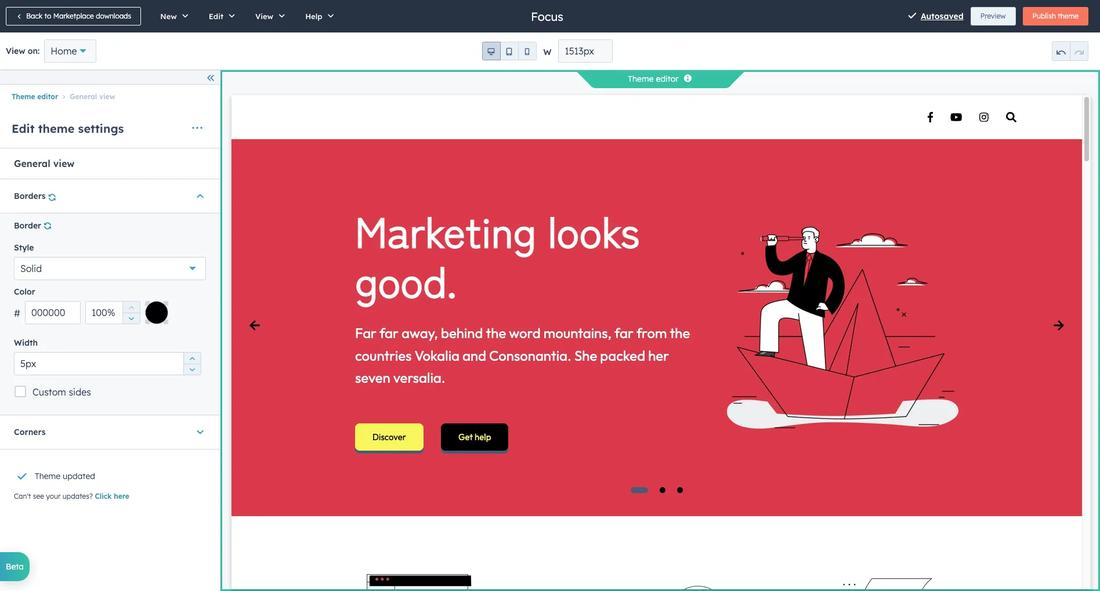 Task type: vqa. For each thing, say whether or not it's contained in the screenshot.
Advanced filters
no



Task type: locate. For each thing, give the bounding box(es) containing it.
theme editor
[[628, 74, 679, 84], [12, 92, 58, 101]]

preview button
[[971, 7, 1016, 26]]

theme right the publish
[[1058, 12, 1079, 20]]

0 horizontal spatial edit
[[12, 121, 35, 136]]

general view button
[[58, 92, 115, 101]]

theme updated status
[[11, 457, 201, 487]]

theme inside button
[[1058, 12, 1079, 20]]

#
[[14, 308, 20, 319]]

edit for edit theme settings
[[12, 121, 35, 136]]

view down edit theme settings at the top
[[53, 158, 75, 170]]

general up borders at the left top
[[14, 158, 50, 170]]

general view up settings
[[70, 92, 115, 101]]

theme down 'theme editor' button
[[38, 121, 75, 136]]

view
[[99, 92, 115, 101], [53, 158, 75, 170]]

editor
[[656, 74, 679, 84], [37, 92, 58, 101]]

view for view on:
[[6, 46, 25, 56]]

1 vertical spatial view
[[53, 158, 75, 170]]

beta button
[[0, 552, 30, 581]]

0 vertical spatial theme
[[1058, 12, 1079, 20]]

downloads
[[96, 12, 131, 20]]

corners
[[14, 427, 46, 438]]

view left the on:
[[6, 46, 25, 56]]

0 horizontal spatial view
[[6, 46, 25, 56]]

1 vertical spatial theme editor
[[12, 92, 58, 101]]

view
[[255, 12, 273, 21], [6, 46, 25, 56]]

0 vertical spatial view
[[99, 92, 115, 101]]

new button
[[148, 0, 197, 32]]

theme
[[1058, 12, 1079, 20], [38, 121, 75, 136]]

preview
[[981, 12, 1006, 20]]

updated
[[63, 471, 95, 482]]

1 horizontal spatial theme editor
[[628, 74, 679, 84]]

edit down 'theme editor' button
[[12, 121, 35, 136]]

can't
[[14, 492, 31, 501]]

0 vertical spatial general
[[70, 92, 97, 101]]

navigation
[[0, 89, 220, 104]]

1 horizontal spatial view
[[255, 12, 273, 21]]

theme for publish
[[1058, 12, 1079, 20]]

0 horizontal spatial general
[[14, 158, 50, 170]]

W text field
[[558, 39, 612, 63]]

1 horizontal spatial edit
[[209, 12, 223, 21]]

general view up borders at the left top
[[14, 158, 75, 170]]

1 horizontal spatial general
[[70, 92, 97, 101]]

1 horizontal spatial editor
[[656, 74, 679, 84]]

focus
[[531, 9, 563, 24]]

1 horizontal spatial theme
[[1058, 12, 1079, 20]]

edit right the new button
[[209, 12, 223, 21]]

general
[[70, 92, 97, 101], [14, 158, 50, 170]]

1 vertical spatial view
[[6, 46, 25, 56]]

edit
[[209, 12, 223, 21], [12, 121, 35, 136]]

color
[[14, 287, 35, 297]]

view right edit button on the left top
[[255, 12, 273, 21]]

theme inside 'status'
[[35, 471, 60, 482]]

0 horizontal spatial theme
[[38, 121, 75, 136]]

custom
[[32, 387, 66, 398]]

group
[[1052, 41, 1089, 61], [482, 42, 536, 60], [122, 301, 140, 325], [183, 352, 201, 376]]

2 vertical spatial theme
[[35, 471, 60, 482]]

autosaved
[[921, 11, 964, 21]]

publish
[[1033, 12, 1056, 20]]

new
[[160, 12, 177, 21]]

0 vertical spatial edit
[[209, 12, 223, 21]]

general up edit theme settings at the top
[[70, 92, 97, 101]]

back to marketplace downloads
[[26, 12, 131, 20]]

1 vertical spatial editor
[[37, 92, 58, 101]]

0 horizontal spatial view
[[53, 158, 75, 170]]

general view
[[70, 92, 115, 101], [14, 158, 75, 170]]

corners button
[[14, 416, 206, 449]]

marketplace
[[53, 12, 94, 20]]

custom sides
[[32, 387, 91, 398]]

theme
[[628, 74, 654, 84], [12, 92, 35, 101], [35, 471, 60, 482]]

autosaved button
[[921, 9, 964, 23]]

view up settings
[[99, 92, 115, 101]]

help
[[305, 12, 322, 21]]

0 vertical spatial view
[[255, 12, 273, 21]]

0 horizontal spatial editor
[[37, 92, 58, 101]]

1 vertical spatial theme
[[38, 121, 75, 136]]

view inside button
[[255, 12, 273, 21]]

1 vertical spatial edit
[[12, 121, 35, 136]]

edit inside button
[[209, 12, 223, 21]]

solid
[[20, 263, 42, 275]]



Task type: describe. For each thing, give the bounding box(es) containing it.
click here button
[[95, 492, 129, 502]]

edit button
[[197, 0, 243, 32]]

updates?
[[63, 492, 93, 501]]

home button
[[44, 39, 96, 63]]

navigation containing theme editor
[[0, 89, 220, 104]]

theme for edit
[[38, 121, 75, 136]]

your
[[46, 492, 61, 501]]

Color text field
[[25, 301, 81, 325]]

beta
[[6, 562, 24, 572]]

solid button
[[14, 257, 206, 280]]

theme editor button
[[12, 92, 58, 101]]

1 vertical spatial theme
[[12, 92, 35, 101]]

caret image
[[197, 427, 204, 438]]

0 vertical spatial theme
[[628, 74, 654, 84]]

0 horizontal spatial theme editor
[[12, 92, 58, 101]]

here
[[114, 492, 129, 501]]

0 vertical spatial editor
[[656, 74, 679, 84]]

back to marketplace downloads button
[[6, 7, 141, 26]]

back
[[26, 12, 43, 20]]

style
[[14, 243, 34, 253]]

border
[[14, 221, 41, 231]]

view button
[[243, 0, 293, 32]]

edit theme settings
[[12, 121, 124, 136]]

view on:
[[6, 46, 40, 56]]

width
[[14, 338, 38, 348]]

view for view
[[255, 12, 273, 21]]

on:
[[28, 46, 40, 56]]

home
[[51, 45, 77, 57]]

see
[[33, 492, 44, 501]]

w
[[543, 47, 552, 57]]

caret image
[[197, 191, 204, 202]]

can't see your updates? click here
[[14, 492, 129, 501]]

publish theme
[[1033, 12, 1079, 20]]

edit for edit
[[209, 12, 223, 21]]

1 vertical spatial general view
[[14, 158, 75, 170]]

settings
[[78, 121, 124, 136]]

0 vertical spatial theme editor
[[628, 74, 679, 84]]

theme updated
[[35, 471, 95, 482]]

help button
[[293, 0, 342, 32]]

borders button
[[14, 180, 206, 213]]

to
[[44, 12, 51, 20]]

1 horizontal spatial view
[[99, 92, 115, 101]]

opacity input text field
[[85, 301, 140, 325]]

borders
[[14, 191, 46, 202]]

0px text field
[[14, 352, 201, 376]]

1 vertical spatial general
[[14, 158, 50, 170]]

click
[[95, 492, 112, 501]]

0 vertical spatial general view
[[70, 92, 115, 101]]

publish theme button
[[1023, 7, 1089, 26]]

sides
[[69, 387, 91, 398]]



